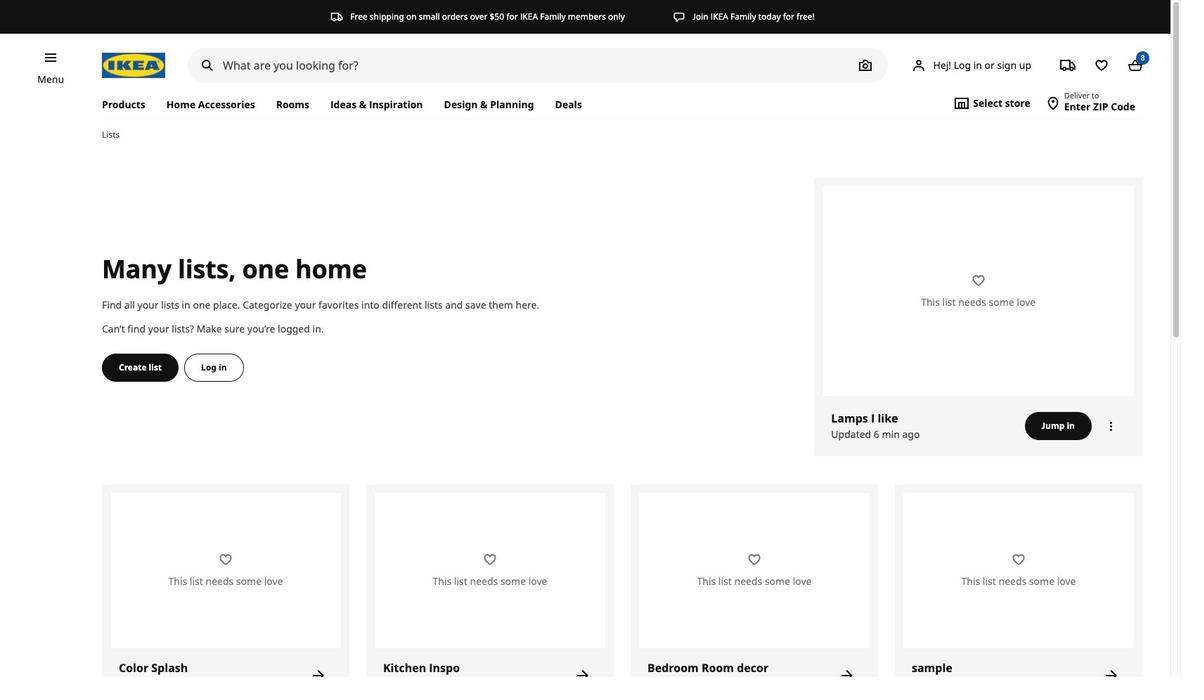 Task type: describe. For each thing, give the bounding box(es) containing it.
ikea logotype, go to start page image
[[102, 53, 165, 78]]



Task type: locate. For each thing, give the bounding box(es) containing it.
None search field
[[188, 48, 889, 83]]

Search by product text field
[[188, 48, 889, 83]]



Task type: vqa. For each thing, say whether or not it's contained in the screenshot.
SEARCH BY PRODUCT text field
yes



